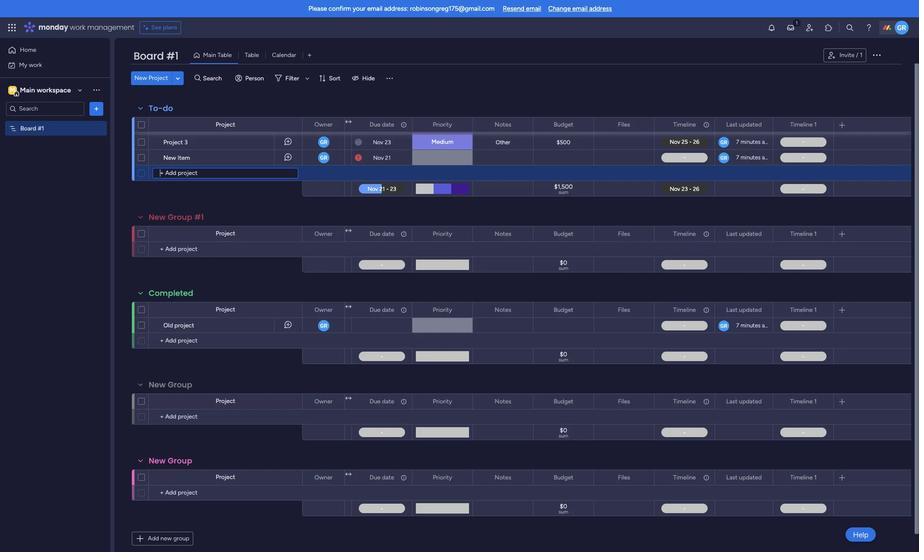 Task type: describe. For each thing, give the bounding box(es) containing it.
date for second 'due date' field from the bottom
[[382, 398, 395, 406]]

new group #1
[[149, 212, 204, 223]]

$1,000
[[555, 124, 573, 130]]

nov 22
[[373, 124, 391, 130]]

4 due date field from the top
[[368, 397, 397, 407]]

2 $0 sum from the top
[[559, 351, 569, 363]]

2 no file image from the top
[[620, 153, 628, 163]]

3 budget field from the top
[[552, 306, 576, 315]]

last updated for 1st last updated 'field' from the bottom
[[727, 474, 762, 482]]

1 hour ago
[[737, 124, 763, 130]]

1 for second timeline 1 field from the top
[[815, 230, 817, 238]]

5 timeline field from the top
[[672, 474, 699, 483]]

see plans button
[[140, 21, 181, 34]]

v2 search image
[[195, 73, 201, 83]]

see plans
[[151, 24, 177, 31]]

project inside the new project button
[[149, 74, 168, 82]]

priority for second 'priority' "field" from the bottom of the page
[[433, 398, 453, 406]]

2 timeline field from the top
[[672, 230, 699, 239]]

add view image
[[308, 52, 312, 59]]

1 for first timeline 1 field from the top of the page
[[815, 121, 817, 128]]

1 priority field from the top
[[431, 120, 455, 130]]

2 v2 expand column image from the top
[[346, 304, 352, 311]]

email for resend email
[[526, 5, 542, 13]]

meeting
[[485, 124, 506, 131]]

5 last updated field from the top
[[725, 474, 765, 483]]

3 sum from the top
[[559, 357, 569, 363]]

1 no file image from the top
[[620, 137, 628, 148]]

1 files field from the top
[[616, 120, 633, 130]]

3 last updated field from the top
[[725, 306, 765, 315]]

3 timeline 1 field from the top
[[789, 306, 820, 315]]

please
[[309, 5, 327, 13]]

1 for second timeline 1 field from the bottom
[[815, 398, 817, 406]]

help image
[[865, 23, 874, 32]]

main workspace
[[20, 86, 71, 94]]

filter button
[[272, 71, 313, 85]]

2 owner field from the top
[[313, 230, 335, 239]]

2 horizontal spatial #1
[[194, 212, 204, 223]]

1 vertical spatial + add project text field
[[153, 244, 299, 255]]

Completed field
[[147, 288, 196, 299]]

new for priority
[[149, 456, 166, 467]]

person
[[246, 75, 264, 82]]

2 + add project text field from the top
[[153, 412, 299, 423]]

project 2
[[164, 123, 188, 131]]

files for 2nd the files field from the bottom
[[618, 398, 631, 406]]

due for fourth 'due date' field from the bottom of the page
[[370, 230, 381, 238]]

4 notes from the top
[[495, 398, 512, 406]]

group for priority
[[168, 380, 192, 391]]

new group field for due date
[[147, 380, 195, 391]]

23
[[385, 139, 391, 146]]

due date for third 'due date' field from the bottom of the page
[[370, 307, 395, 314]]

owner for 2nd owner field from the bottom
[[315, 398, 333, 406]]

my work button
[[5, 58, 93, 72]]

date for fourth 'due date' field from the bottom of the page
[[382, 230, 395, 238]]

3 updated from the top
[[740, 307, 762, 314]]

resend email
[[503, 5, 542, 13]]

main for main table
[[203, 51, 216, 59]]

2 updated from the top
[[740, 230, 762, 238]]

files for third the files field from the top of the page
[[618, 307, 631, 314]]

greg robinson image
[[896, 21, 909, 35]]

completed
[[149, 288, 193, 299]]

sort
[[329, 75, 341, 82]]

new project
[[135, 74, 168, 82]]

2 budget field from the top
[[552, 230, 576, 239]]

5 updated from the top
[[740, 474, 762, 482]]

4 last from the top
[[727, 398, 738, 406]]

3 7 minutes ago from the top
[[737, 323, 772, 329]]

3 timeline field from the top
[[672, 306, 699, 315]]

notes
[[507, 124, 522, 131]]

1 notes from the top
[[495, 121, 512, 128]]

main table button
[[190, 48, 238, 62]]

New Group #1 field
[[147, 212, 206, 223]]

3 $0 sum from the top
[[559, 427, 569, 440]]

add new group
[[148, 536, 190, 543]]

resend
[[503, 5, 525, 13]]

filter
[[286, 75, 299, 82]]

timeline 1 for 3rd timeline 1 field from the bottom
[[791, 307, 817, 314]]

5 timeline 1 field from the top
[[789, 474, 820, 483]]

5 last from the top
[[727, 474, 738, 482]]

5 notes field from the top
[[493, 474, 514, 483]]

confirm
[[329, 5, 351, 13]]

management
[[87, 22, 134, 32]]

help
[[854, 531, 869, 540]]

0 vertical spatial + add project text field
[[153, 168, 299, 179]]

owner for second owner field from the top
[[315, 230, 333, 238]]

2 files field from the top
[[616, 230, 633, 239]]

5 budget from the top
[[554, 474, 574, 482]]

notifications image
[[768, 23, 777, 32]]

4 owner field from the top
[[313, 397, 335, 407]]

item
[[178, 154, 190, 162]]

owner for fifth owner field from the bottom
[[315, 121, 333, 128]]

change email address
[[549, 5, 612, 13]]

1 $0 sum from the top
[[559, 260, 569, 272]]

arrow down image
[[302, 73, 313, 84]]

last updated for third last updated 'field' from the top of the page
[[727, 307, 762, 314]]

5 sum from the top
[[559, 510, 569, 516]]

2 minutes from the top
[[741, 154, 761, 161]]

nov for nov 22
[[373, 124, 384, 130]]

calendar button
[[266, 48, 303, 62]]

add new group button
[[132, 533, 193, 546]]

group
[[173, 536, 190, 543]]

my
[[19, 61, 27, 69]]

priority for 1st 'priority' "field" from the bottom of the page
[[433, 474, 453, 482]]

meeting notes
[[485, 124, 522, 131]]

2 due date field from the top
[[368, 230, 397, 239]]

2 budget from the top
[[554, 230, 574, 238]]

timeline 1 for second timeline 1 field from the top
[[791, 230, 817, 238]]

0 vertical spatial #1
[[166, 49, 179, 63]]

5 priority field from the top
[[431, 474, 455, 483]]

3 budget from the top
[[554, 307, 574, 314]]

see
[[151, 24, 162, 31]]

3 due date field from the top
[[368, 306, 397, 315]]

2 last from the top
[[727, 230, 738, 238]]

3 owner field from the top
[[313, 306, 335, 315]]

3 + add project text field from the top
[[153, 488, 299, 499]]

3
[[185, 139, 188, 146]]

monday work management
[[39, 22, 134, 32]]

4 budget from the top
[[554, 398, 574, 406]]

my work
[[19, 61, 42, 69]]

4 timeline 1 field from the top
[[789, 397, 820, 407]]

4 timeline field from the top
[[672, 397, 699, 407]]

3 last from the top
[[727, 307, 738, 314]]

nov for nov 23
[[373, 139, 384, 146]]

4 updated from the top
[[740, 398, 762, 406]]

home button
[[5, 43, 93, 57]]

v2 overdue deadline image
[[355, 154, 362, 162]]

2 priority field from the top
[[431, 230, 455, 239]]

plans
[[163, 24, 177, 31]]

3 group from the top
[[168, 456, 192, 467]]

4 sum from the top
[[559, 434, 569, 440]]

2 sum from the top
[[559, 266, 569, 272]]

owner for third owner field from the bottom of the page
[[315, 307, 333, 314]]

1 v2 expand column image from the top
[[346, 228, 352, 235]]

to-do
[[149, 103, 173, 114]]

2 $0 from the top
[[560, 351, 568, 359]]

select product image
[[8, 23, 16, 32]]

files for 1st the files field from the top of the page
[[618, 121, 631, 128]]

1 updated from the top
[[740, 121, 762, 128]]

angle down image
[[176, 75, 180, 82]]

3 notes field from the top
[[493, 306, 514, 315]]

3 7 from the top
[[737, 323, 740, 329]]

due date for fifth 'due date' field from the bottom
[[370, 121, 395, 128]]

/
[[857, 51, 859, 59]]

board #1 inside board #1 list box
[[20, 125, 44, 132]]

your
[[353, 5, 366, 13]]

timeline 1 for 1st timeline 1 field from the bottom
[[791, 474, 817, 482]]

do
[[163, 103, 173, 114]]

3 priority field from the top
[[431, 306, 455, 315]]

1 last updated field from the top
[[725, 120, 765, 130]]

robinsongreg175@gmail.com
[[410, 5, 495, 13]]

4 priority field from the top
[[431, 397, 455, 407]]



Task type: vqa. For each thing, say whether or not it's contained in the screenshot.
hour
yes



Task type: locate. For each thing, give the bounding box(es) containing it.
0 vertical spatial minutes
[[741, 139, 761, 145]]

address
[[590, 5, 612, 13]]

column information image
[[401, 121, 408, 128], [401, 231, 408, 238], [704, 231, 710, 238], [401, 307, 408, 314], [704, 307, 710, 314], [401, 399, 408, 406], [704, 399, 710, 406]]

$0 sum
[[559, 260, 569, 272], [559, 351, 569, 363], [559, 427, 569, 440], [559, 504, 569, 516]]

1 vertical spatial #1
[[38, 125, 44, 132]]

new project button
[[131, 71, 172, 85]]

2 date from the top
[[382, 230, 395, 238]]

board inside list box
[[20, 125, 36, 132]]

New Group field
[[147, 380, 195, 391], [147, 456, 195, 467]]

Board #1 field
[[132, 49, 181, 64]]

work for monday
[[70, 22, 85, 32]]

date
[[382, 121, 395, 128], [382, 230, 395, 238], [382, 307, 395, 314], [382, 398, 395, 406], [382, 474, 395, 482]]

options image down workspace options icon
[[92, 104, 101, 113]]

4 $0 sum from the top
[[559, 504, 569, 516]]

project 3
[[164, 139, 188, 146]]

Notes field
[[493, 120, 514, 130], [493, 230, 514, 239], [493, 306, 514, 315], [493, 397, 514, 407], [493, 474, 514, 483]]

new item
[[164, 154, 190, 162]]

invite / 1 button
[[824, 48, 867, 62]]

last updated
[[727, 121, 762, 128], [727, 230, 762, 238], [727, 307, 762, 314], [727, 398, 762, 406], [727, 474, 762, 482]]

inbox image
[[787, 23, 796, 32]]

0 vertical spatial + add project text field
[[153, 336, 299, 347]]

2 due from the top
[[370, 230, 381, 238]]

search everything image
[[846, 23, 855, 32]]

board
[[134, 49, 164, 63], [20, 125, 36, 132]]

2 timeline 1 from the top
[[791, 230, 817, 238]]

last updated for 4th last updated 'field'
[[727, 398, 762, 406]]

table up search field
[[218, 51, 232, 59]]

1 horizontal spatial table
[[245, 51, 259, 59]]

date for third 'due date' field from the bottom of the page
[[382, 307, 395, 314]]

1 vertical spatial main
[[20, 86, 35, 94]]

4 timeline 1 from the top
[[791, 398, 817, 406]]

other
[[496, 139, 511, 146]]

nov for nov 21
[[374, 155, 384, 161]]

board #1 inside board #1 field
[[134, 49, 179, 63]]

1 vertical spatial work
[[29, 61, 42, 69]]

v2 expand column image
[[346, 228, 352, 235], [346, 395, 352, 403], [346, 472, 352, 479]]

new for owner
[[149, 212, 166, 223]]

help button
[[846, 528, 877, 543]]

m
[[10, 86, 15, 94]]

5 owner field from the top
[[313, 474, 335, 483]]

Timeline field
[[672, 120, 699, 130], [672, 230, 699, 239], [672, 306, 699, 315], [672, 397, 699, 407], [672, 474, 699, 483]]

workspace options image
[[92, 86, 101, 94]]

email right your
[[367, 5, 383, 13]]

1 vertical spatial new group field
[[147, 456, 195, 467]]

invite
[[840, 51, 855, 59]]

1 vertical spatial minutes
[[741, 154, 761, 161]]

2 vertical spatial 7
[[737, 323, 740, 329]]

workspace selection element
[[8, 85, 72, 96]]

work right the my
[[29, 61, 42, 69]]

due date for second 'due date' field from the bottom
[[370, 398, 395, 406]]

0 vertical spatial board #1
[[134, 49, 179, 63]]

2 timeline 1 field from the top
[[789, 230, 820, 239]]

email right 'resend'
[[526, 5, 542, 13]]

board #1
[[134, 49, 179, 63], [20, 125, 44, 132]]

Owner field
[[313, 120, 335, 130], [313, 230, 335, 239], [313, 306, 335, 315], [313, 397, 335, 407], [313, 474, 335, 483]]

1 due date field from the top
[[368, 120, 397, 130]]

1 vertical spatial + add project text field
[[153, 412, 299, 423]]

nov left 21 on the left of page
[[374, 155, 384, 161]]

email right change
[[573, 5, 588, 13]]

1 horizontal spatial board
[[134, 49, 164, 63]]

1 new group field from the top
[[147, 380, 195, 391]]

0 horizontal spatial main
[[20, 86, 35, 94]]

22
[[385, 124, 391, 130]]

notes
[[495, 121, 512, 128], [495, 230, 512, 238], [495, 307, 512, 314], [495, 398, 512, 406], [495, 474, 512, 482]]

2 table from the left
[[245, 51, 259, 59]]

2 7 from the top
[[737, 154, 740, 161]]

sort button
[[315, 71, 346, 85]]

0 vertical spatial group
[[168, 212, 192, 223]]

4 $0 from the top
[[560, 504, 568, 511]]

high
[[436, 123, 449, 131]]

2 last updated field from the top
[[725, 230, 765, 239]]

monday
[[39, 22, 68, 32]]

1 owner field from the top
[[313, 120, 335, 130]]

Due date field
[[368, 120, 397, 130], [368, 230, 397, 239], [368, 306, 397, 315], [368, 397, 397, 407], [368, 474, 397, 483]]

1 timeline 1 field from the top
[[789, 120, 820, 130]]

0 vertical spatial board
[[134, 49, 164, 63]]

1 7 minutes ago from the top
[[737, 139, 772, 145]]

1 budget field from the top
[[552, 120, 576, 130]]

$1,500
[[555, 183, 573, 191]]

2 owner from the top
[[315, 230, 333, 238]]

3 due from the top
[[370, 307, 381, 314]]

please confirm your email address: robinsongreg175@gmail.com
[[309, 5, 495, 13]]

1 vertical spatial group
[[168, 380, 192, 391]]

3 email from the left
[[573, 5, 588, 13]]

0 horizontal spatial board
[[20, 125, 36, 132]]

medium
[[432, 138, 454, 146]]

last
[[727, 121, 738, 128], [727, 230, 738, 238], [727, 307, 738, 314], [727, 398, 738, 406], [727, 474, 738, 482]]

work inside button
[[29, 61, 42, 69]]

old project
[[164, 322, 194, 330]]

21
[[385, 155, 391, 161]]

$0
[[560, 260, 568, 267], [560, 351, 568, 359], [560, 427, 568, 435], [560, 504, 568, 511]]

email for change email address
[[573, 5, 588, 13]]

0 vertical spatial 7
[[737, 139, 740, 145]]

2 due date from the top
[[370, 230, 395, 238]]

1 new group from the top
[[149, 380, 192, 391]]

2 vertical spatial 7 minutes ago
[[737, 323, 772, 329]]

0 vertical spatial v2 expand column image
[[346, 228, 352, 235]]

old
[[164, 322, 173, 330]]

main table
[[203, 51, 232, 59]]

due date for 1st 'due date' field from the bottom
[[370, 474, 395, 482]]

5 budget field from the top
[[552, 474, 576, 483]]

hour
[[741, 124, 752, 130]]

2 last updated from the top
[[727, 230, 762, 238]]

0 vertical spatial nov
[[373, 124, 384, 130]]

dapulse checkmark sign image
[[665, 122, 669, 133]]

#1 inside list box
[[38, 125, 44, 132]]

Timeline 1 field
[[789, 120, 820, 130], [789, 230, 820, 239], [789, 306, 820, 315], [789, 397, 820, 407], [789, 474, 820, 483]]

files for fourth the files field from the bottom of the page
[[618, 230, 631, 238]]

new group field for notes
[[147, 456, 195, 467]]

4 files field from the top
[[616, 397, 633, 407]]

timeline 1 for second timeline 1 field from the bottom
[[791, 398, 817, 406]]

last updated for first last updated 'field' from the top of the page
[[727, 121, 762, 128]]

main for main workspace
[[20, 86, 35, 94]]

due date for fourth 'due date' field from the bottom of the page
[[370, 230, 395, 238]]

3 minutes from the top
[[741, 323, 761, 329]]

project
[[149, 74, 168, 82], [216, 121, 235, 129], [164, 123, 183, 131], [164, 139, 183, 146], [216, 230, 235, 238], [216, 306, 235, 314], [216, 398, 235, 405], [216, 474, 235, 482]]

1 vertical spatial nov
[[373, 139, 384, 146]]

1 owner from the top
[[315, 121, 333, 128]]

date for fifth 'due date' field from the bottom
[[382, 121, 395, 128]]

2 new group field from the top
[[147, 456, 195, 467]]

due for third 'due date' field from the bottom of the page
[[370, 307, 381, 314]]

1 budget from the top
[[554, 121, 574, 128]]

2 horizontal spatial email
[[573, 5, 588, 13]]

work
[[70, 22, 85, 32], [29, 61, 42, 69]]

timeline 1 for first timeline 1 field from the top of the page
[[791, 121, 817, 128]]

3 timeline 1 from the top
[[791, 307, 817, 314]]

1 vertical spatial options image
[[92, 104, 101, 113]]

new inside button
[[135, 74, 147, 82]]

2 vertical spatial #1
[[194, 212, 204, 223]]

updated
[[740, 121, 762, 128], [740, 230, 762, 238], [740, 307, 762, 314], [740, 398, 762, 406], [740, 474, 762, 482]]

5 priority from the top
[[433, 474, 453, 482]]

2 notes field from the top
[[493, 230, 514, 239]]

new
[[161, 536, 172, 543]]

no file image
[[620, 137, 628, 148], [620, 153, 628, 163]]

2 vertical spatial minutes
[[741, 323, 761, 329]]

0 vertical spatial no file image
[[620, 137, 628, 148]]

sum inside $1,500 sum
[[559, 190, 569, 196]]

1 files from the top
[[618, 121, 631, 128]]

5 due date from the top
[[370, 474, 395, 482]]

3 due date from the top
[[370, 307, 395, 314]]

7
[[737, 139, 740, 145], [737, 154, 740, 161], [737, 323, 740, 329]]

1 horizontal spatial main
[[203, 51, 216, 59]]

nov 23
[[373, 139, 391, 146]]

project
[[175, 322, 194, 330]]

1 email from the left
[[367, 5, 383, 13]]

2 group from the top
[[168, 380, 192, 391]]

To-do field
[[147, 103, 175, 114]]

0 horizontal spatial board #1
[[20, 125, 44, 132]]

email
[[367, 5, 383, 13], [526, 5, 542, 13], [573, 5, 588, 13]]

table button
[[238, 48, 266, 62]]

board down search in workspace field
[[20, 125, 36, 132]]

1 table from the left
[[218, 51, 232, 59]]

3 notes from the top
[[495, 307, 512, 314]]

1 vertical spatial 7
[[737, 154, 740, 161]]

0 vertical spatial v2 expand column image
[[346, 119, 352, 126]]

3 v2 expand column image from the top
[[346, 472, 352, 479]]

1 $0 from the top
[[560, 260, 568, 267]]

1 for 3rd timeline 1 field from the bottom
[[815, 307, 817, 314]]

new group
[[149, 380, 192, 391], [149, 456, 192, 467]]

files
[[618, 121, 631, 128], [618, 230, 631, 238], [618, 307, 631, 314], [618, 398, 631, 406], [618, 474, 631, 482]]

due for second 'due date' field from the bottom
[[370, 398, 381, 406]]

1 vertical spatial v2 expand column image
[[346, 304, 352, 311]]

1 horizontal spatial work
[[70, 22, 85, 32]]

board #1 list box
[[0, 119, 110, 253]]

1 due from the top
[[370, 121, 381, 128]]

Search in workspace field
[[18, 104, 72, 114]]

0 vertical spatial 7 minutes ago
[[737, 139, 772, 145]]

main inside workspace selection element
[[20, 86, 35, 94]]

sum
[[559, 190, 569, 196], [559, 266, 569, 272], [559, 357, 569, 363], [559, 434, 569, 440], [559, 510, 569, 516]]

2 vertical spatial nov
[[374, 155, 384, 161]]

files for fifth the files field
[[618, 474, 631, 482]]

1
[[861, 51, 863, 59], [815, 121, 817, 128], [737, 124, 739, 130], [815, 230, 817, 238], [815, 307, 817, 314], [815, 398, 817, 406], [815, 474, 817, 482]]

1 horizontal spatial email
[[526, 5, 542, 13]]

person button
[[232, 71, 269, 85]]

options image right '/'
[[872, 50, 883, 60]]

nov 21
[[374, 155, 391, 161]]

1 vertical spatial no file image
[[620, 153, 628, 163]]

due for fifth 'due date' field from the bottom
[[370, 121, 381, 128]]

0 horizontal spatial options image
[[92, 104, 101, 113]]

3 last updated from the top
[[727, 307, 762, 314]]

7 minutes ago
[[737, 139, 772, 145], [737, 154, 772, 161], [737, 323, 772, 329]]

options image
[[872, 50, 883, 60], [92, 104, 101, 113]]

5 due from the top
[[370, 474, 381, 482]]

priority for 3rd 'priority' "field" from the bottom of the page
[[433, 307, 453, 314]]

0 horizontal spatial table
[[218, 51, 232, 59]]

1 vertical spatial 7 minutes ago
[[737, 154, 772, 161]]

+ Add project text field
[[153, 336, 299, 347], [153, 412, 299, 423], [153, 488, 299, 499]]

budget
[[554, 121, 574, 128], [554, 230, 574, 238], [554, 307, 574, 314], [554, 398, 574, 406], [554, 474, 574, 482]]

0 vertical spatial options image
[[872, 50, 883, 60]]

owner for fifth owner field from the top of the page
[[315, 474, 333, 482]]

3 priority from the top
[[433, 307, 453, 314]]

nov left 23
[[373, 139, 384, 146]]

1 vertical spatial board #1
[[20, 125, 44, 132]]

1 minutes from the top
[[741, 139, 761, 145]]

hide button
[[349, 71, 380, 85]]

0 vertical spatial new group field
[[147, 380, 195, 391]]

5 due date field from the top
[[368, 474, 397, 483]]

1 v2 expand column image from the top
[[346, 119, 352, 126]]

1 vertical spatial new group
[[149, 456, 192, 467]]

option
[[0, 121, 110, 122]]

timeline
[[674, 121, 696, 128], [791, 121, 813, 128], [674, 230, 696, 238], [791, 230, 813, 238], [674, 307, 696, 314], [791, 307, 813, 314], [674, 398, 696, 406], [791, 398, 813, 406], [674, 474, 696, 482], [791, 474, 813, 482]]

invite / 1
[[840, 51, 863, 59]]

4 due from the top
[[370, 398, 381, 406]]

$500
[[557, 139, 571, 146]]

0 vertical spatial main
[[203, 51, 216, 59]]

new group for due date
[[149, 380, 192, 391]]

board #1 up new project at the top
[[134, 49, 179, 63]]

main up search field
[[203, 51, 216, 59]]

1 for 1st timeline 1 field from the bottom
[[815, 474, 817, 482]]

4 budget field from the top
[[552, 397, 576, 407]]

nov
[[373, 124, 384, 130], [373, 139, 384, 146], [374, 155, 384, 161]]

board #1 down search in workspace field
[[20, 125, 44, 132]]

1 vertical spatial board
[[20, 125, 36, 132]]

workspace image
[[8, 85, 17, 95]]

1 7 from the top
[[737, 139, 740, 145]]

nov left 22
[[373, 124, 384, 130]]

column information image
[[704, 121, 710, 128], [401, 475, 408, 482], [704, 475, 710, 482]]

1 last from the top
[[727, 121, 738, 128]]

Files field
[[616, 120, 633, 130], [616, 230, 633, 239], [616, 306, 633, 315], [616, 397, 633, 407], [616, 474, 633, 483]]

to-
[[149, 103, 163, 114]]

group
[[168, 212, 192, 223], [168, 380, 192, 391], [168, 456, 192, 467]]

0 horizontal spatial #1
[[38, 125, 44, 132]]

date for 1st 'due date' field from the bottom
[[382, 474, 395, 482]]

1 vertical spatial v2 expand column image
[[346, 395, 352, 403]]

Search field
[[201, 72, 227, 84]]

Budget field
[[552, 120, 576, 130], [552, 230, 576, 239], [552, 306, 576, 315], [552, 397, 576, 407], [552, 474, 576, 483]]

invite members image
[[806, 23, 815, 32]]

menu image
[[386, 74, 394, 83]]

1 group from the top
[[168, 212, 192, 223]]

4 files from the top
[[618, 398, 631, 406]]

2 vertical spatial + add project text field
[[153, 488, 299, 499]]

1 timeline field from the top
[[672, 120, 699, 130]]

work right the monday
[[70, 22, 85, 32]]

priority for 5th 'priority' "field" from the bottom of the page
[[433, 121, 453, 128]]

change
[[549, 5, 571, 13]]

1 notes field from the top
[[493, 120, 514, 130]]

1 priority from the top
[[433, 121, 453, 128]]

0 vertical spatial work
[[70, 22, 85, 32]]

3 files field from the top
[[616, 306, 633, 315]]

2 vertical spatial v2 expand column image
[[346, 472, 352, 479]]

main right the workspace icon
[[20, 86, 35, 94]]

2 vertical spatial group
[[168, 456, 192, 467]]

1 inside button
[[861, 51, 863, 59]]

new for last updated
[[149, 380, 166, 391]]

address:
[[384, 5, 409, 13]]

main
[[203, 51, 216, 59], [20, 86, 35, 94]]

2 notes from the top
[[495, 230, 512, 238]]

apps image
[[825, 23, 834, 32]]

workspace
[[37, 86, 71, 94]]

calendar
[[272, 51, 296, 59]]

5 last updated from the top
[[727, 474, 762, 482]]

Last updated field
[[725, 120, 765, 130], [725, 230, 765, 239], [725, 306, 765, 315], [725, 397, 765, 407], [725, 474, 765, 483]]

due for 1st 'due date' field from the bottom
[[370, 474, 381, 482]]

1 + add project text field from the top
[[153, 336, 299, 347]]

2 7 minutes ago from the top
[[737, 154, 772, 161]]

board inside field
[[134, 49, 164, 63]]

3 $0 from the top
[[560, 427, 568, 435]]

2
[[185, 123, 188, 131]]

5 files field from the top
[[616, 474, 633, 483]]

v2 expand column image
[[346, 119, 352, 126], [346, 304, 352, 311]]

home
[[20, 46, 36, 54]]

add
[[148, 536, 159, 543]]

3 date from the top
[[382, 307, 395, 314]]

1 image
[[794, 18, 801, 27]]

2 v2 expand column image from the top
[[346, 395, 352, 403]]

3 files from the top
[[618, 307, 631, 314]]

change email address link
[[549, 5, 612, 13]]

1 horizontal spatial board #1
[[134, 49, 179, 63]]

4 priority from the top
[[433, 398, 453, 406]]

minutes
[[741, 139, 761, 145], [741, 154, 761, 161], [741, 323, 761, 329]]

new group for notes
[[149, 456, 192, 467]]

4 notes field from the top
[[493, 397, 514, 407]]

work for my
[[29, 61, 42, 69]]

board up new project at the top
[[134, 49, 164, 63]]

hide
[[362, 75, 375, 82]]

1 horizontal spatial options image
[[872, 50, 883, 60]]

+ Add project text field
[[153, 168, 299, 179], [153, 244, 299, 255]]

Priority field
[[431, 120, 455, 130], [431, 230, 455, 239], [431, 306, 455, 315], [431, 397, 455, 407], [431, 474, 455, 483]]

1 horizontal spatial #1
[[166, 49, 179, 63]]

4 last updated field from the top
[[725, 397, 765, 407]]

main inside main table button
[[203, 51, 216, 59]]

0 horizontal spatial email
[[367, 5, 383, 13]]

5 date from the top
[[382, 474, 395, 482]]

group for budget
[[168, 212, 192, 223]]

3 owner from the top
[[315, 307, 333, 314]]

5 notes from the top
[[495, 474, 512, 482]]

0 vertical spatial new group
[[149, 380, 192, 391]]

last updated for 2nd last updated 'field' from the top of the page
[[727, 230, 762, 238]]

priority
[[433, 121, 453, 128], [433, 230, 453, 238], [433, 307, 453, 314], [433, 398, 453, 406], [433, 474, 453, 482]]

owner
[[315, 121, 333, 128], [315, 230, 333, 238], [315, 307, 333, 314], [315, 398, 333, 406], [315, 474, 333, 482]]

resend email link
[[503, 5, 542, 13]]

priority for fourth 'priority' "field" from the bottom
[[433, 230, 453, 238]]

due
[[370, 121, 381, 128], [370, 230, 381, 238], [370, 307, 381, 314], [370, 398, 381, 406], [370, 474, 381, 482]]

0 horizontal spatial work
[[29, 61, 42, 69]]

$1,500 sum
[[555, 183, 573, 196]]

2 email from the left
[[526, 5, 542, 13]]

due date
[[370, 121, 395, 128], [370, 230, 395, 238], [370, 307, 395, 314], [370, 398, 395, 406], [370, 474, 395, 482]]

table up person popup button
[[245, 51, 259, 59]]



